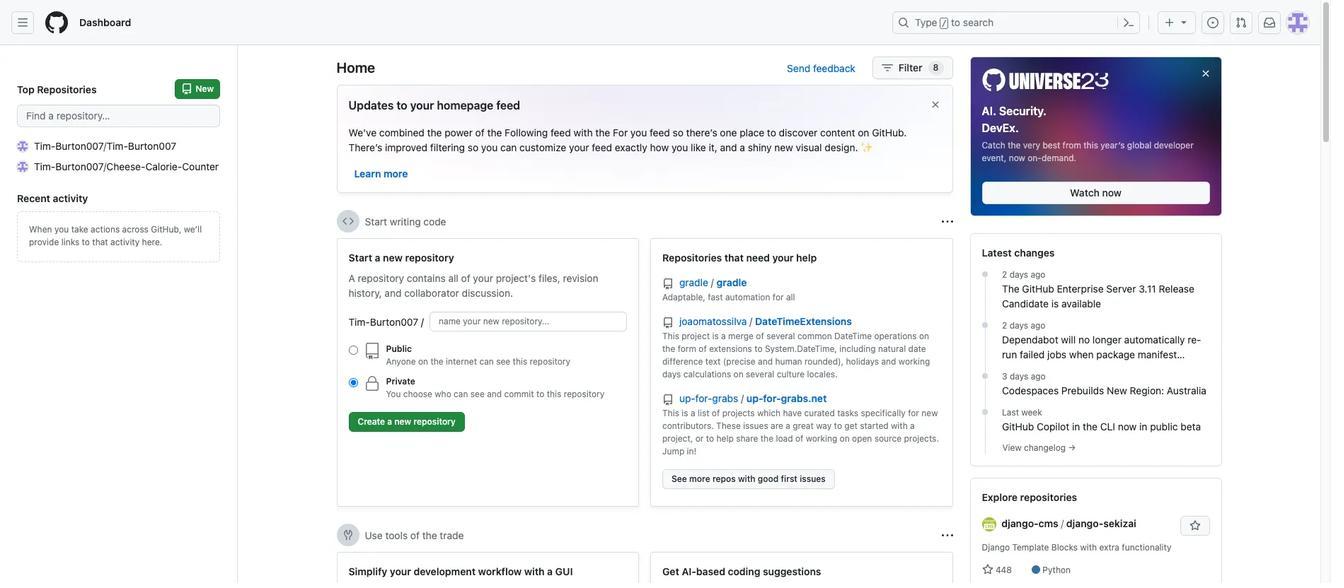 Task type: locate. For each thing, give the bounding box(es) containing it.
1 vertical spatial new
[[1107, 385, 1127, 397]]

1 horizontal spatial django-
[[1066, 518, 1104, 530]]

1 vertical spatial help
[[717, 434, 734, 444]]

issues inside this is a list of projects which have curated tasks specifically for new contributors. these issues are a great way to get started with a project, or to help share the load of working on open source projects. jump in!
[[743, 421, 768, 432]]

/
[[942, 18, 947, 28], [103, 140, 107, 152], [103, 161, 106, 173], [711, 277, 714, 289], [750, 316, 752, 328], [421, 316, 424, 328], [741, 393, 744, 405], [1061, 518, 1064, 530]]

now inside watch now 'link'
[[1102, 187, 1122, 199]]

0 vertical spatial see
[[496, 357, 510, 367]]

one
[[720, 127, 737, 139]]

of inside a repository contains all of your project's files, revision history, and collaborator discussion.
[[461, 272, 470, 285]]

1 vertical spatial so
[[468, 142, 479, 154]]

candidate
[[1002, 298, 1049, 310]]

you up exactly
[[631, 127, 647, 139]]

1 vertical spatial see
[[471, 389, 485, 400]]

tools
[[385, 530, 408, 542]]

dot fill image up dot fill icon
[[979, 320, 991, 331]]

with inside we've combined the power of the following feed with the for you feed so there's one place to discover content on github. there's improved filtering so you can customize your feed exactly how you like it, and a shiny new visual design. ✨
[[574, 127, 593, 139]]

new inside 3 days ago codespaces prebuilds new region: australia
[[1107, 385, 1127, 397]]

now inside last week github copilot in the cli now in public beta
[[1118, 421, 1137, 433]]

on up ✨
[[858, 127, 869, 139]]

days for the
[[1010, 269, 1028, 280]]

cli
[[1100, 421, 1115, 433]]

ago inside 2 days ago dependabot will no longer automatically re- run failed jobs when package manifest changes
[[1031, 320, 1046, 331]]

burton007 for tim-burton007 / tim-burton007
[[55, 140, 103, 152]]

burton007 up calorie-
[[128, 140, 176, 152]]

2 this from the top
[[662, 408, 679, 419]]

on inside public anyone on the internet can see this repository
[[418, 357, 428, 367]]

working inside 'this project is a merge of several common datetime operations on the form of  extensions to system.datetime, including natural date difference text (precise and human rounded), holidays and working days calculations on several culture locales.'
[[899, 357, 930, 367]]

new inside we've combined the power of the following feed with the for you feed so there's one place to discover content on github. there's improved filtering so you can customize your feed exactly how you like it, and a shiny new visual design. ✨
[[774, 142, 793, 154]]

/ inside explore repositories navigation
[[1061, 518, 1064, 530]]

1 vertical spatial this
[[513, 357, 527, 367]]

need
[[746, 252, 770, 264]]

2 vertical spatial dot fill image
[[979, 407, 991, 418]]

0 vertical spatial repositories
[[37, 83, 97, 95]]

gradle link up the adaptable,
[[679, 277, 711, 289]]

public
[[386, 344, 412, 355]]

1 vertical spatial for
[[908, 408, 919, 419]]

the down are
[[761, 434, 774, 444]]

issues inside "link"
[[800, 474, 826, 485]]

start up a
[[349, 252, 372, 264]]

global
[[1127, 140, 1152, 150]]

repo image
[[662, 279, 674, 290], [662, 318, 674, 329], [662, 395, 674, 406]]

start inside create a new repository element
[[349, 252, 372, 264]]

days inside 2 days ago the github enterprise server 3.11 release candidate is available
[[1010, 269, 1028, 280]]

customize
[[520, 142, 566, 154]]

repo image down the adaptable,
[[662, 318, 674, 329]]

django-
[[1002, 518, 1039, 530], [1066, 518, 1104, 530]]

repo image
[[363, 343, 380, 360]]

/ up "merge"
[[750, 316, 752, 328]]

0 horizontal spatial up-
[[679, 393, 695, 405]]

can right internet
[[479, 357, 494, 367]]

2 vertical spatial can
[[454, 389, 468, 400]]

1 horizontal spatial more
[[689, 474, 710, 485]]

0 vertical spatial for
[[773, 292, 784, 303]]

the github enterprise server 3.11 release candidate is available link
[[1002, 281, 1210, 311]]

last
[[1002, 407, 1019, 418]]

specifically
[[861, 408, 906, 419]]

3 dot fill image from the top
[[979, 407, 991, 418]]

2 inside 2 days ago dependabot will no longer automatically re- run failed jobs when package manifest changes
[[1002, 320, 1007, 331]]

see more repos with good first issues link
[[662, 470, 835, 490]]

1 vertical spatial dot fill image
[[979, 320, 991, 331]]

2 inside 2 days ago the github enterprise server 3.11 release candidate is available
[[1002, 269, 1007, 280]]

issues right first
[[800, 474, 826, 485]]

1 vertical spatial repositories
[[662, 252, 722, 264]]

to up (precise
[[755, 344, 763, 355]]

1 this from the top
[[662, 331, 679, 342]]

feed
[[496, 99, 520, 112], [551, 127, 571, 139], [650, 127, 670, 139], [592, 142, 612, 154]]

1 horizontal spatial in
[[1140, 421, 1148, 433]]

with left for
[[574, 127, 593, 139]]

repository up commit at the left bottom of page
[[530, 357, 570, 367]]

0 horizontal spatial see
[[471, 389, 485, 400]]

is inside 'this project is a merge of several common datetime operations on the form of  extensions to system.datetime, including natural date difference text (precise and human rounded), holidays and working days calculations on several culture locales.'
[[712, 331, 719, 342]]

2 2 from the top
[[1002, 320, 1007, 331]]

search
[[963, 16, 994, 28]]

datetimeextensions link
[[755, 316, 852, 328]]

you up links
[[54, 224, 69, 235]]

all up the collaborator
[[448, 272, 458, 285]]

filter
[[899, 62, 923, 74]]

to right or
[[706, 434, 714, 444]]

1 horizontal spatial activity
[[110, 237, 140, 248]]

is inside this is a list of projects which have curated tasks specifically for new contributors. these issues are a great way to get started with a project, or to help share the load of working on open source projects. jump in!
[[682, 408, 688, 419]]

0 vertical spatial issues
[[743, 421, 768, 432]]

including
[[840, 344, 876, 355]]

ago inside 3 days ago codespaces prebuilds new region: australia
[[1031, 371, 1046, 382]]

tim- right tim burton007 icon
[[34, 140, 55, 152]]

all up datetimeextensions link
[[786, 292, 795, 303]]

2 vertical spatial this
[[547, 389, 561, 400]]

days for dependabot
[[1010, 320, 1028, 331]]

based
[[696, 566, 725, 578]]

1 horizontal spatial new
[[1107, 385, 1127, 397]]

home
[[337, 59, 375, 76]]

2 vertical spatial ago
[[1031, 371, 1046, 382]]

it,
[[709, 142, 717, 154]]

of down joaomatossilva / datetimeextensions
[[756, 331, 764, 342]]

0 horizontal spatial can
[[454, 389, 468, 400]]

0 vertical spatial working
[[899, 357, 930, 367]]

/ right the cms
[[1061, 518, 1064, 530]]

star image
[[982, 564, 993, 576]]

1 vertical spatial github
[[1002, 421, 1034, 433]]

1 vertical spatial ago
[[1031, 320, 1046, 331]]

tim-burton007 / tim-burton007
[[34, 140, 176, 152]]

0 vertical spatial 2
[[1002, 269, 1007, 280]]

a left shiny at the right top
[[740, 142, 745, 154]]

days down difference
[[662, 369, 681, 380]]

0 vertical spatial this
[[1084, 140, 1098, 150]]

1 horizontal spatial repositories
[[662, 252, 722, 264]]

no
[[1079, 334, 1090, 346]]

the left "very"
[[1008, 140, 1021, 150]]

2 ago from the top
[[1031, 320, 1046, 331]]

repo image up the adaptable,
[[662, 279, 674, 290]]

Repository name text field
[[430, 312, 627, 332]]

beta
[[1181, 421, 1201, 433]]

0 horizontal spatial working
[[806, 434, 837, 444]]

how
[[650, 142, 669, 154]]

github,
[[151, 224, 181, 235]]

this right commit at the left bottom of page
[[547, 389, 561, 400]]

can inside public anyone on the internet can see this repository
[[479, 357, 494, 367]]

0 horizontal spatial for
[[773, 292, 784, 303]]

0 vertical spatial new
[[196, 84, 214, 94]]

(precise
[[723, 357, 756, 367]]

is down joaomatossilva link
[[712, 331, 719, 342]]

recent activity
[[17, 192, 88, 205]]

explore repositories navigation
[[970, 478, 1222, 584]]

can
[[500, 142, 517, 154], [479, 357, 494, 367], [454, 389, 468, 400]]

for-
[[695, 393, 712, 405], [763, 393, 781, 405]]

all inside a repository contains all of your project's files, revision history, and collaborator discussion.
[[448, 272, 458, 285]]

projects.
[[904, 434, 939, 444]]

use tools of the trade
[[365, 530, 464, 542]]

get
[[662, 566, 679, 578]]

this inside 'this project is a merge of several common datetime operations on the form of  extensions to system.datetime, including natural date difference text (precise and human rounded), holidays and working days calculations on several culture locales.'
[[662, 331, 679, 342]]

region:
[[1130, 385, 1164, 397]]

1 vertical spatial changes
[[1002, 363, 1041, 375]]

this up the contributors.
[[662, 408, 679, 419]]

this for joaomatossilva
[[662, 331, 679, 342]]

0 horizontal spatial all
[[448, 272, 458, 285]]

3 ago from the top
[[1031, 371, 1046, 382]]

1 horizontal spatial up-
[[747, 393, 763, 405]]

a
[[740, 142, 745, 154], [375, 252, 380, 264], [721, 331, 726, 342], [691, 408, 695, 419], [387, 417, 392, 427], [786, 421, 790, 432], [910, 421, 915, 432], [547, 566, 553, 578]]

1 horizontal spatial can
[[479, 357, 494, 367]]

burton007 up public
[[370, 316, 418, 328]]

0 vertical spatial now
[[1009, 153, 1025, 163]]

/ down the collaborator
[[421, 316, 424, 328]]

2 django- from the left
[[1066, 518, 1104, 530]]

you
[[631, 127, 647, 139], [481, 142, 498, 154], [672, 142, 688, 154], [54, 224, 69, 235]]

in up →
[[1072, 421, 1080, 433]]

gradle up adaptable, fast automation for all
[[717, 277, 747, 289]]

1 vertical spatial this
[[662, 408, 679, 419]]

is inside 2 days ago the github enterprise server 3.11 release candidate is available
[[1051, 298, 1059, 310]]

that inside when you take actions across github, we'll provide links to that activity here.
[[92, 237, 108, 248]]

in left "public"
[[1140, 421, 1148, 433]]

type / to search
[[915, 16, 994, 28]]

start for start writing code
[[365, 215, 387, 228]]

0 vertical spatial is
[[1051, 298, 1059, 310]]

2 up the
[[1002, 269, 1007, 280]]

/ up 'fast' on the bottom right of page
[[711, 277, 714, 289]]

plus image
[[1164, 17, 1176, 28]]

help right need
[[796, 252, 817, 264]]

now right cli
[[1118, 421, 1137, 433]]

django-cms / django-sekizai
[[1002, 518, 1136, 530]]

1 vertical spatial issues
[[800, 474, 826, 485]]

the left 'trade'
[[422, 530, 437, 542]]

new inside this is a list of projects which have curated tasks specifically for new contributors. these issues are a great way to get started with a project, or to help share the load of working on open source projects. jump in!
[[922, 408, 938, 419]]

revision
[[563, 272, 598, 285]]

datetime
[[834, 331, 872, 342]]

/ inside type / to search
[[942, 18, 947, 28]]

your
[[410, 99, 434, 112], [569, 142, 589, 154], [772, 252, 794, 264], [473, 272, 493, 285], [390, 566, 411, 578]]

1 ago from the top
[[1031, 269, 1046, 280]]

Top Repositories search field
[[17, 105, 220, 127]]

blocks
[[1052, 543, 1078, 553]]

1 vertical spatial can
[[479, 357, 494, 367]]

0 vertical spatial dot fill image
[[979, 269, 991, 280]]

and down natural
[[881, 357, 896, 367]]

0 vertical spatial that
[[92, 237, 108, 248]]

1 repo image from the top
[[662, 279, 674, 290]]

dashboard
[[79, 16, 131, 28]]

0 vertical spatial so
[[673, 127, 684, 139]]

issue opened image
[[1207, 17, 1219, 28]]

1 vertical spatial repo image
[[662, 318, 674, 329]]

more right learn
[[384, 168, 408, 180]]

with up the source
[[891, 421, 908, 432]]

1 vertical spatial start
[[349, 252, 372, 264]]

2 repo image from the top
[[662, 318, 674, 329]]

repositories
[[37, 83, 97, 95], [662, 252, 722, 264]]

1 dot fill image from the top
[[979, 269, 991, 280]]

git pull request image
[[1236, 17, 1247, 28]]

on down (precise
[[734, 369, 744, 380]]

1 vertical spatial several
[[746, 369, 775, 380]]

repo image for up-for-grabs
[[662, 395, 674, 406]]

0 vertical spatial activity
[[53, 192, 88, 205]]

activity
[[53, 192, 88, 205], [110, 237, 140, 248]]

burton007 inside create a new repository element
[[370, 316, 418, 328]]

feedback
[[813, 62, 856, 74]]

2 up- from the left
[[747, 393, 763, 405]]

code image
[[342, 216, 354, 227]]

1 vertical spatial now
[[1102, 187, 1122, 199]]

burton007 down tim-burton007 / tim-burton007 at the left top of the page
[[55, 161, 103, 173]]

0 horizontal spatial help
[[717, 434, 734, 444]]

1 horizontal spatial issues
[[800, 474, 826, 485]]

repositories up gradle / gradle
[[662, 252, 722, 264]]

your inside we've combined the power of the following feed with the for you feed so there's one place to discover content on github. there's improved filtering so you can customize your feed exactly how you like it, and a shiny new visual design. ✨
[[569, 142, 589, 154]]

0 vertical spatial all
[[448, 272, 458, 285]]

2 vertical spatial is
[[682, 408, 688, 419]]

1 horizontal spatial is
[[712, 331, 719, 342]]

activity down across
[[110, 237, 140, 248]]

to inside we've combined the power of the following feed with the for you feed so there's one place to discover content on github. there's improved filtering so you can customize your feed exactly how you like it, and a shiny new visual design. ✨
[[767, 127, 776, 139]]

this right from
[[1084, 140, 1098, 150]]

burton007 for tim-burton007 /
[[370, 316, 418, 328]]

and right history,
[[385, 287, 402, 299]]

links
[[61, 237, 79, 248]]

for up projects.
[[908, 408, 919, 419]]

1 vertical spatial all
[[786, 292, 795, 303]]

0 vertical spatial start
[[365, 215, 387, 228]]

Find a repository… text field
[[17, 105, 220, 127]]

0 horizontal spatial gradle
[[679, 277, 708, 289]]

gui
[[555, 566, 573, 578]]

here.
[[142, 237, 162, 248]]

your inside a repository contains all of your project's files, revision history, and collaborator discussion.
[[473, 272, 493, 285]]

django template blocks with extra functionality
[[982, 543, 1172, 553]]

you inside when you take actions across github, we'll provide links to that activity here.
[[54, 224, 69, 235]]

and down one
[[720, 142, 737, 154]]

1 horizontal spatial for
[[908, 408, 919, 419]]

repository
[[405, 252, 454, 264], [358, 272, 404, 285], [530, 357, 570, 367], [564, 389, 604, 400], [414, 417, 456, 427]]

create a new repository button
[[349, 413, 465, 432]]

the left for
[[595, 127, 610, 139]]

for- up which
[[763, 393, 781, 405]]

up- up the contributors.
[[679, 393, 695, 405]]

working
[[899, 357, 930, 367], [806, 434, 837, 444]]

cheese calorie counter image
[[17, 161, 28, 172]]

days inside 2 days ago dependabot will no longer automatically re- run failed jobs when package manifest changes
[[1010, 320, 1028, 331]]

new down you
[[394, 417, 411, 427]]

0 horizontal spatial in
[[1072, 421, 1080, 433]]

0 horizontal spatial for-
[[695, 393, 712, 405]]

0 horizontal spatial activity
[[53, 192, 88, 205]]

1 vertical spatial is
[[712, 331, 719, 342]]

ago up codespaces
[[1031, 371, 1046, 382]]

notifications image
[[1264, 17, 1275, 28]]

now right watch
[[1102, 187, 1122, 199]]

0 vertical spatial can
[[500, 142, 517, 154]]

1 vertical spatial more
[[689, 474, 710, 485]]

2 vertical spatial repo image
[[662, 395, 674, 406]]

1 horizontal spatial gradle link
[[717, 277, 747, 289]]

0 horizontal spatial new
[[196, 84, 214, 94]]

1 2 from the top
[[1002, 269, 1007, 280]]

a right 'create'
[[387, 417, 392, 427]]

→
[[1068, 443, 1076, 453]]

more right see
[[689, 474, 710, 485]]

tim- up cheese-
[[107, 140, 128, 152]]

can right who
[[454, 389, 468, 400]]

your right customize
[[569, 142, 589, 154]]

this inside ai. security. devex. catch the very best from this year's global developer event, now on-demand.
[[1084, 140, 1098, 150]]

0 horizontal spatial repositories
[[37, 83, 97, 95]]

burton007 down find a repository… 'text field'
[[55, 140, 103, 152]]

functionality
[[1122, 543, 1172, 553]]

tim- down history,
[[349, 316, 370, 328]]

and inside we've combined the power of the following feed with the for you feed so there's one place to discover content on github. there's improved filtering so you can customize your feed exactly how you like it, and a shiny new visual design. ✨
[[720, 142, 737, 154]]

2 horizontal spatial can
[[500, 142, 517, 154]]

difference
[[662, 357, 703, 367]]

and left commit at the left bottom of page
[[487, 389, 502, 400]]

django- up template
[[1002, 518, 1039, 530]]

collaborator
[[404, 287, 459, 299]]

see inside private you choose who can see and commit to this repository
[[471, 389, 485, 400]]

the inside this is a list of projects which have curated tasks specifically for new contributors. these issues are a great way to get started with a project, or to help share the load of working on open source projects. jump in!
[[761, 434, 774, 444]]

0 vertical spatial repo image
[[662, 279, 674, 290]]

this project is a merge of several common datetime operations on the form of  extensions to system.datetime, including natural date difference text (precise and human rounded), holidays and working days calculations on several culture locales.
[[662, 331, 930, 380]]

1 vertical spatial 2
[[1002, 320, 1007, 331]]

repository up history,
[[358, 272, 404, 285]]

1 horizontal spatial gradle
[[717, 277, 747, 289]]

1 horizontal spatial help
[[796, 252, 817, 264]]

2 horizontal spatial this
[[1084, 140, 1098, 150]]

all inside repositories that need your help element
[[786, 292, 795, 303]]

catch
[[982, 140, 1005, 150]]

this inside this is a list of projects which have curated tasks specifically for new contributors. these issues are a great way to get started with a project, or to help share the load of working on open source projects. jump in!
[[662, 408, 679, 419]]

devex.
[[982, 121, 1019, 134]]

with left gui
[[524, 566, 545, 578]]

new
[[196, 84, 214, 94], [1107, 385, 1127, 397]]

0 vertical spatial more
[[384, 168, 408, 180]]

0 horizontal spatial django-
[[1002, 518, 1039, 530]]

a up extensions
[[721, 331, 726, 342]]

the inside 'this project is a merge of several common datetime operations on the form of  extensions to system.datetime, including natural date difference text (precise and human rounded), holidays and working days calculations on several culture locales.'
[[662, 344, 675, 355]]

shiny
[[748, 142, 772, 154]]

command palette image
[[1123, 17, 1134, 28]]

changes right 'latest'
[[1014, 247, 1055, 259]]

1 vertical spatial activity
[[110, 237, 140, 248]]

1 horizontal spatial see
[[496, 357, 510, 367]]

0 horizontal spatial gradle link
[[679, 277, 711, 289]]

days up dependabot
[[1010, 320, 1028, 331]]

github down last
[[1002, 421, 1034, 433]]

1 vertical spatial that
[[725, 252, 744, 264]]

more for see
[[689, 474, 710, 485]]

None radio
[[349, 346, 358, 355], [349, 379, 358, 388], [349, 346, 358, 355], [349, 379, 358, 388]]

1 horizontal spatial for-
[[763, 393, 781, 405]]

this inside private you choose who can see and commit to this repository
[[547, 389, 561, 400]]

new down writing
[[383, 252, 403, 264]]

counter
[[182, 161, 219, 173]]

1 django- from the left
[[1002, 518, 1039, 530]]

anyone
[[386, 357, 416, 367]]

days inside 3 days ago codespaces prebuilds new region: australia
[[1010, 371, 1029, 382]]

you right filtering
[[481, 142, 498, 154]]

0 horizontal spatial this
[[513, 357, 527, 367]]

are
[[771, 421, 783, 432]]

of right power
[[475, 127, 485, 139]]

and
[[720, 142, 737, 154], [385, 287, 402, 299], [758, 357, 773, 367], [881, 357, 896, 367], [487, 389, 502, 400]]

0 vertical spatial github
[[1022, 283, 1054, 295]]

that
[[92, 237, 108, 248], [725, 252, 744, 264]]

burton007 for tim-burton007 / cheese-calorie-counter
[[55, 161, 103, 173]]

ai. security. devex. catch the very best from this year's global developer event, now on-demand.
[[982, 104, 1194, 163]]

of down project
[[699, 344, 707, 355]]

2 horizontal spatial is
[[1051, 298, 1059, 310]]

0 horizontal spatial more
[[384, 168, 408, 180]]

can inside we've combined the power of the following feed with the for you feed so there's one place to discover content on github. there's improved filtering so you can customize your feed exactly how you like it, and a shiny new visual design. ✨
[[500, 142, 517, 154]]

tim burton007 image
[[17, 140, 28, 152]]

so left there's
[[673, 127, 684, 139]]

tim- inside create a new repository element
[[349, 316, 370, 328]]

/ inside create a new repository element
[[421, 316, 424, 328]]

of right tools
[[410, 530, 420, 542]]

when
[[29, 224, 52, 235]]

dot fill image down 'latest'
[[979, 269, 991, 280]]

fast
[[708, 292, 723, 303]]

and inside a repository contains all of your project's files, revision history, and collaborator discussion.
[[385, 287, 402, 299]]

get ai-based coding suggestions
[[662, 566, 821, 578]]

more inside "link"
[[689, 474, 710, 485]]

now left on-
[[1009, 153, 1025, 163]]

when
[[1069, 349, 1094, 361]]

1 vertical spatial working
[[806, 434, 837, 444]]

joaomatossilva link
[[679, 316, 750, 328]]

the left internet
[[431, 357, 444, 367]]

this up the form
[[662, 331, 679, 342]]

repository inside a repository contains all of your project's files, revision history, and collaborator discussion.
[[358, 272, 404, 285]]

django- up django template blocks with extra functionality
[[1066, 518, 1104, 530]]

ago down latest changes
[[1031, 269, 1046, 280]]

see
[[496, 357, 510, 367], [471, 389, 485, 400]]

ago inside 2 days ago the github enterprise server 3.11 release candidate is available
[[1031, 269, 1046, 280]]

explore element
[[970, 57, 1222, 584]]

0 vertical spatial ago
[[1031, 269, 1046, 280]]

to inside when you take actions across github, we'll provide links to that activity here.
[[82, 237, 90, 248]]

1 horizontal spatial this
[[547, 389, 561, 400]]

jobs
[[1047, 349, 1067, 361]]

3 repo image from the top
[[662, 395, 674, 406]]

is
[[1051, 298, 1059, 310], [712, 331, 719, 342], [682, 408, 688, 419]]

@django-cms profile image
[[982, 518, 996, 532]]

2 dot fill image from the top
[[979, 320, 991, 331]]

help down these
[[717, 434, 734, 444]]

on right 'anyone'
[[418, 357, 428, 367]]

this up commit at the left bottom of page
[[513, 357, 527, 367]]

0 horizontal spatial is
[[682, 408, 688, 419]]

2 for the github enterprise server 3.11 release candidate is available
[[1002, 269, 1007, 280]]

see right who
[[471, 389, 485, 400]]

code
[[424, 215, 446, 228]]

changes
[[1014, 247, 1055, 259], [1002, 363, 1041, 375]]

new up projects.
[[922, 408, 938, 419]]

see inside public anyone on the internet can see this repository
[[496, 357, 510, 367]]

1 horizontal spatial all
[[786, 292, 795, 303]]

to inside 'this project is a merge of several common datetime operations on the form of  extensions to system.datetime, including natural date difference text (precise and human rounded), holidays and working days calculations on several culture locales.'
[[755, 344, 763, 355]]

dot fill image
[[979, 269, 991, 280], [979, 320, 991, 331], [979, 407, 991, 418]]

visual
[[796, 142, 822, 154]]

why am i seeing this? image
[[942, 216, 953, 228]]

0 vertical spatial this
[[662, 331, 679, 342]]

1 horizontal spatial working
[[899, 357, 930, 367]]

2 vertical spatial now
[[1118, 421, 1137, 433]]

activity up take
[[53, 192, 88, 205]]

share
[[736, 434, 758, 444]]

1 horizontal spatial that
[[725, 252, 744, 264]]

0 horizontal spatial that
[[92, 237, 108, 248]]

improved
[[385, 142, 428, 154]]

the inside public anyone on the internet can see this repository
[[431, 357, 444, 367]]



Task type: describe. For each thing, give the bounding box(es) containing it.
to inside private you choose who can see and commit to this repository
[[536, 389, 544, 400]]

private you choose who can see and commit to this repository
[[386, 377, 604, 400]]

human
[[775, 357, 802, 367]]

lock image
[[363, 376, 380, 393]]

/ up projects
[[741, 393, 744, 405]]

dot fill image for github copilot in the cli now in public beta
[[979, 407, 991, 418]]

tim- for tim-burton007 / tim-burton007
[[34, 140, 55, 152]]

why am i seeing this? image
[[942, 530, 953, 542]]

natural
[[878, 344, 906, 355]]

repositories
[[1020, 492, 1077, 504]]

more for learn
[[384, 168, 408, 180]]

0 vertical spatial help
[[796, 252, 817, 264]]

days inside 'this project is a merge of several common datetime operations on the form of  extensions to system.datetime, including natural date difference text (precise and human rounded), holidays and working days calculations on several culture locales.'
[[662, 369, 681, 380]]

to left get on the right bottom
[[834, 421, 842, 432]]

following
[[505, 127, 548, 139]]

dot fill image for dependabot will no longer automatically re- run failed jobs when package manifest changes
[[979, 320, 991, 331]]

repositories that need your help
[[662, 252, 817, 264]]

very
[[1023, 140, 1040, 150]]

2 for- from the left
[[763, 393, 781, 405]]

view
[[1002, 443, 1022, 453]]

a right are
[[786, 421, 790, 432]]

start for start a new repository
[[349, 252, 372, 264]]

of right list
[[712, 408, 720, 419]]

explore repositories
[[982, 492, 1077, 504]]

changelog
[[1024, 443, 1066, 453]]

simplify your development workflow with a gui
[[349, 566, 573, 578]]

for inside this is a list of projects which have curated tasks specifically for new contributors. these issues are a great way to get started with a project, or to help share the load of working on open source projects. jump in!
[[908, 408, 919, 419]]

latest
[[982, 247, 1012, 259]]

github inside last week github copilot in the cli now in public beta
[[1002, 421, 1034, 433]]

days for codespaces
[[1010, 371, 1029, 382]]

development
[[414, 566, 476, 578]]

8
[[933, 62, 939, 73]]

last week github copilot in the cli now in public beta
[[1002, 407, 1201, 433]]

activity inside when you take actions across github, we'll provide links to that activity here.
[[110, 237, 140, 248]]

close image
[[1200, 68, 1211, 79]]

star this repository image
[[1189, 521, 1201, 532]]

2 gradle from the left
[[717, 277, 747, 289]]

top repositories
[[17, 83, 97, 95]]

gradle / gradle
[[679, 277, 747, 289]]

triangle down image
[[1178, 16, 1190, 28]]

/ down tim-burton007 / tim-burton007 at the left top of the page
[[103, 161, 106, 173]]

now inside ai. security. devex. catch the very best from this year's global developer event, now on-demand.
[[1009, 153, 1025, 163]]

dependabot
[[1002, 334, 1059, 346]]

repos
[[713, 474, 736, 485]]

to up the combined
[[397, 99, 407, 112]]

discover
[[779, 127, 818, 139]]

recent
[[17, 192, 50, 205]]

with inside see more repos with good first issues "link"
[[738, 474, 756, 485]]

best
[[1043, 140, 1060, 150]]

learn more
[[354, 168, 408, 180]]

prebuilds
[[1062, 385, 1104, 397]]

working inside this is a list of projects which have curated tasks specifically for new contributors. these issues are a great way to get started with a project, or to help share the load of working on open source projects. jump in!
[[806, 434, 837, 444]]

culture
[[777, 369, 805, 380]]

django
[[982, 543, 1010, 553]]

the up filtering
[[427, 127, 442, 139]]

design.
[[825, 142, 858, 154]]

calculations
[[683, 369, 731, 380]]

this is a list of projects which have curated tasks specifically for new contributors. these issues are a great way to get started with a project, or to help share the load of working on open source projects. jump in!
[[662, 408, 939, 457]]

we've combined the power of the following feed with the for you feed so there's one place to discover content on github. there's improved filtering so you can customize your feed exactly how you like it, and a shiny new visual design. ✨
[[349, 127, 907, 154]]

content
[[820, 127, 855, 139]]

writing
[[390, 215, 421, 228]]

up-for-grabs link
[[679, 393, 741, 405]]

the left following
[[487, 127, 502, 139]]

on inside we've combined the power of the following feed with the for you feed so there's one place to discover content on github. there's improved filtering so you can customize your feed exactly how you like it, and a shiny new visual design. ✨
[[858, 127, 869, 139]]

and left human
[[758, 357, 773, 367]]

repository inside public anyone on the internet can see this repository
[[530, 357, 570, 367]]

curated
[[804, 408, 835, 419]]

github.
[[872, 127, 907, 139]]

create
[[358, 417, 385, 427]]

ago for failed
[[1031, 320, 1046, 331]]

448
[[993, 565, 1012, 576]]

repository inside button
[[414, 417, 456, 427]]

this inside public anyone on the internet can see this repository
[[513, 357, 527, 367]]

homepage image
[[45, 11, 68, 34]]

merge
[[728, 331, 754, 342]]

repositories that need your help element
[[650, 238, 953, 507]]

2 days ago the github enterprise server 3.11 release candidate is available
[[1002, 269, 1195, 310]]

with inside explore repositories navigation
[[1080, 543, 1097, 553]]

your inside repositories that need your help element
[[772, 252, 794, 264]]

/ up cheese-
[[103, 140, 107, 152]]

text
[[705, 357, 721, 367]]

help inside this is a list of projects which have curated tasks specifically for new contributors. these issues are a great way to get started with a project, or to help share the load of working on open source projects. jump in!
[[717, 434, 734, 444]]

and inside private you choose who can see and commit to this repository
[[487, 389, 502, 400]]

1 horizontal spatial so
[[673, 127, 684, 139]]

tim- for tim-burton007 /
[[349, 316, 370, 328]]

you left like
[[672, 142, 688, 154]]

available
[[1062, 298, 1101, 310]]

repo image for gradle
[[662, 279, 674, 290]]

your up the combined
[[410, 99, 434, 112]]

create a new repository element
[[349, 251, 627, 438]]

dot fill image
[[979, 371, 991, 382]]

your right simplify
[[390, 566, 411, 578]]

a inside 'this project is a merge of several common datetime operations on the form of  extensions to system.datetime, including natural date difference text (precise and human rounded), holidays and working days calculations on several culture locales.'
[[721, 331, 726, 342]]

with inside this is a list of projects which have curated tasks specifically for new contributors. these issues are a great way to get started with a project, or to help share the load of working on open source projects. jump in!
[[891, 421, 908, 432]]

from
[[1063, 140, 1081, 150]]

ago for is
[[1031, 269, 1046, 280]]

package
[[1096, 349, 1135, 361]]

learn
[[354, 168, 381, 180]]

the inside ai. security. devex. catch the very best from this year's global developer event, now on-demand.
[[1008, 140, 1021, 150]]

2 for dependabot will no longer automatically re- run failed jobs when package manifest changes
[[1002, 320, 1007, 331]]

0 vertical spatial several
[[767, 331, 795, 342]]

start a new repository
[[349, 252, 454, 264]]

place
[[740, 127, 764, 139]]

of down the great
[[795, 434, 803, 444]]

security.
[[999, 104, 1047, 117]]

a up projects.
[[910, 421, 915, 432]]

private
[[386, 377, 415, 387]]

calorie-
[[145, 161, 182, 173]]

universe23 image
[[982, 69, 1109, 91]]

trade
[[440, 530, 464, 542]]

2 gradle link from the left
[[717, 277, 747, 289]]

feed up how
[[650, 127, 670, 139]]

this for up-for-grabs
[[662, 408, 679, 419]]

or
[[696, 434, 704, 444]]

list
[[698, 408, 709, 419]]

across
[[122, 224, 149, 235]]

1 in from the left
[[1072, 421, 1080, 433]]

a left list
[[691, 408, 695, 419]]

repository up contains
[[405, 252, 454, 264]]

feed up following
[[496, 99, 520, 112]]

a inside button
[[387, 417, 392, 427]]

tools image
[[342, 530, 354, 541]]

✨
[[861, 142, 874, 154]]

combined
[[379, 127, 424, 139]]

tim-burton007 /
[[349, 316, 424, 328]]

dot fill image for the github enterprise server 3.11 release candidate is available
[[979, 269, 991, 280]]

up-for-grabs.net link
[[747, 393, 827, 405]]

on up date
[[919, 331, 929, 342]]

start writing code
[[365, 215, 446, 228]]

top
[[17, 83, 34, 95]]

new inside button
[[394, 417, 411, 427]]

updates to your homepage feed
[[349, 99, 520, 112]]

0 vertical spatial changes
[[1014, 247, 1055, 259]]

load
[[776, 434, 793, 444]]

repository inside private you choose who can see and commit to this repository
[[564, 389, 604, 400]]

system.datetime,
[[765, 344, 837, 355]]

feed up customize
[[551, 127, 571, 139]]

watch now
[[1070, 187, 1122, 199]]

filter image
[[882, 62, 893, 74]]

feed left exactly
[[592, 142, 612, 154]]

1 up- from the left
[[679, 393, 695, 405]]

a left gui
[[547, 566, 553, 578]]

0 horizontal spatial so
[[468, 142, 479, 154]]

homepage
[[437, 99, 494, 112]]

grabs.net
[[781, 393, 827, 405]]

dashboard link
[[74, 11, 137, 34]]

can inside private you choose who can see and commit to this repository
[[454, 389, 468, 400]]

the inside last week github copilot in the cli now in public beta
[[1083, 421, 1098, 433]]

cms
[[1039, 518, 1059, 530]]

to left search on the right top
[[951, 16, 960, 28]]

of inside we've combined the power of the following feed with the for you feed so there's one place to discover content on github. there's improved filtering so you can customize your feed exactly how you like it, and a shiny new visual design. ✨
[[475, 127, 485, 139]]

x image
[[930, 99, 941, 110]]

python
[[1043, 565, 1071, 576]]

changes inside 2 days ago dependabot will no longer automatically re- run failed jobs when package manifest changes
[[1002, 363, 1041, 375]]

manifest
[[1138, 349, 1177, 361]]

project's
[[496, 272, 536, 285]]

1 for- from the left
[[695, 393, 712, 405]]

1 gradle from the left
[[679, 277, 708, 289]]

repo image for joaomatossilva
[[662, 318, 674, 329]]

event,
[[982, 153, 1007, 163]]

send
[[787, 62, 810, 74]]

that inside repositories that need your help element
[[725, 252, 744, 264]]

contributors.
[[662, 421, 714, 432]]

ai-
[[682, 566, 696, 578]]

on inside this is a list of projects which have curated tasks specifically for new contributors. these issues are a great way to get started with a project, or to help share the load of working on open source projects. jump in!
[[840, 434, 850, 444]]

server
[[1106, 283, 1136, 295]]

a inside we've combined the power of the following feed with the for you feed so there's one place to discover content on github. there's improved filtering so you can customize your feed exactly how you like it, and a shiny new visual design. ✨
[[740, 142, 745, 154]]

watch
[[1070, 187, 1100, 199]]

tim- for tim-burton007 / cheese-calorie-counter
[[34, 161, 55, 173]]

extensions
[[709, 344, 752, 355]]

great
[[793, 421, 814, 432]]

github inside 2 days ago the github enterprise server 3.11 release candidate is available
[[1022, 283, 1054, 295]]

a repository contains all of your project's files, revision history, and collaborator discussion.
[[349, 272, 598, 299]]

we've
[[349, 127, 377, 139]]

1 gradle link from the left
[[679, 277, 711, 289]]

a up history,
[[375, 252, 380, 264]]

2 in from the left
[[1140, 421, 1148, 433]]



Task type: vqa. For each thing, say whether or not it's contained in the screenshot.
See Your Forks Of This Repository image
no



